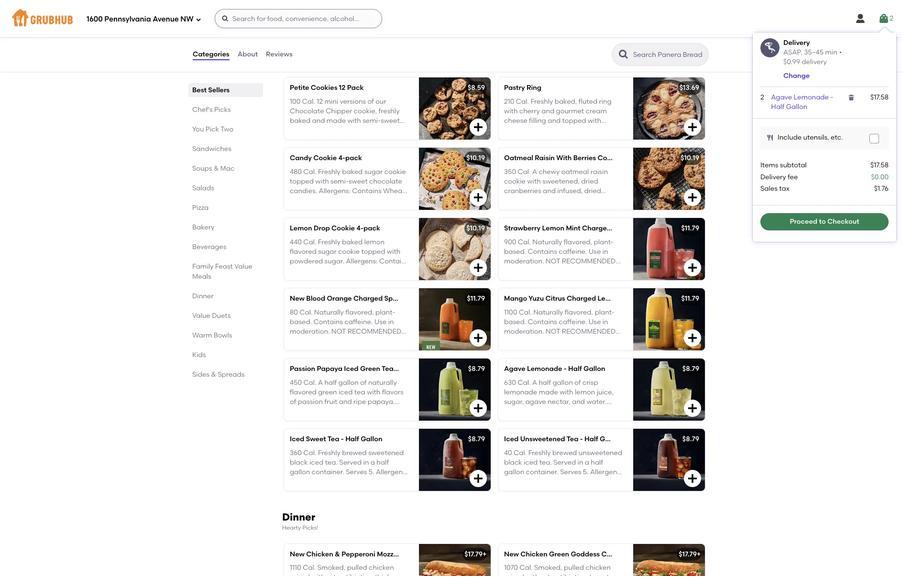 Task type: vqa. For each thing, say whether or not it's contained in the screenshot.
baked within "480 Cal. Freshly baked sugar cookie topped with semi-sweet chocolate candies. Allergens: Contains Wheat, Soy, Milk, Egg"
yes



Task type: describe. For each thing, give the bounding box(es) containing it.
12.
[[587, 127, 595, 135]]

cheese
[[505, 117, 528, 125]]

egg inside 210 cal. freshly baked, fluted ring with cherry and gourmet cream cheese filling and topped with streusel and icing. serves 12. allergens: contains wheat, milk, egg
[[610, 136, 623, 144]]

lemon inside 440 cal. freshly baked lemon flavored sugar cookie topped with powdered sugar. allergens: contains wheat, soy, milk, egg
[[365, 238, 385, 246]]

480
[[290, 168, 302, 176]]

iced unsweetened tea - half gallon
[[505, 436, 622, 444]]

$8.79 for 630 cal. a half gallon of crisp lemonade made with lemon juice, sugar, agave nectar, and water. serves 5. allergens: none
[[683, 365, 700, 374]]

5. inside 40 cal. freshly brewed unsweetened black iced tea. served in a half gallon container. serves 5. allergens: none
[[583, 469, 589, 477]]

$17.79 for new chicken & pepperoni mozzarella melt - stacked toasted baguette image
[[465, 551, 483, 559]]

none inside 360 cal. freshly brewed sweetened black iced tea. served in a half gallon container. serves 5. allergens: none
[[290, 479, 306, 487]]

half up 630 cal. a half gallon of crisp lemonade made with lemon juice, sugar, agave nectar, and water. serves 5. allergens: none
[[569, 365, 582, 374]]

none inside 630 cal. a half gallon of crisp lemonade made with lemon juice, sugar, agave nectar, and water. serves 5. allergens: none
[[568, 408, 584, 416]]

sugar!*
[[429, 295, 454, 303]]

allergens: inside 630 cal. a half gallon of crisp lemonade made with lemon juice, sugar, agave nectar, and water. serves 5. allergens: none
[[535, 408, 566, 416]]

a for lemonade
[[533, 379, 538, 387]]

390 cal. a traditional favorite, freshly baked and made with semi-sweet chocolate chunks & milk chocolate flakes. allergens: contains wheat, soy, milk, egg
[[505, 27, 624, 74]]

half inside 630 cal. a half gallon of crisp lemonade made with lemon juice, sugar, agave nectar, and water. serves 5. allergens: none
[[539, 379, 552, 387]]

cal. for 630
[[518, 379, 531, 387]]

gallon inside agave lemonade - half gallon
[[787, 103, 808, 111]]

contains inside "480 cal. freshly baked sugar cookie topped with semi-sweet chocolate candies. allergens: contains wheat, soy, milk, egg"
[[352, 187, 382, 195]]

milk, inside 210 cal. freshly baked, fluted ring with cherry and gourmet cream cheese filling and topped with streusel and icing. serves 12. allergens: contains wheat, milk, egg
[[594, 136, 608, 144]]

candy cookie 4-pack
[[290, 154, 362, 162]]

0 horizontal spatial of
[[290, 398, 297, 407]]

contains inside 440 cal. freshly baked lemon flavored sugar cookie topped with powdered sugar. allergens: contains wheat, soy, milk, egg
[[380, 258, 409, 266]]

freshly for sweet
[[318, 449, 341, 458]]

480 cal. freshly baked sugar cookie topped with semi-sweet chocolate candies. allergens: contains wheat, soy, milk, egg
[[290, 168, 407, 205]]

- up 630 cal. a half gallon of crisp lemonade made with lemon juice, sugar, agave nectar, and water. serves 5. allergens: none
[[564, 365, 567, 374]]

unsweetened
[[579, 449, 623, 458]]

35–45
[[805, 48, 824, 56]]

allergens: inside 390 cal. a traditional favorite, freshly baked and made with semi-sweet chocolate chunks & milk chocolate flakes. allergens: contains wheat, soy, milk, egg
[[527, 56, 558, 64]]

sales
[[761, 185, 778, 193]]

min
[[826, 48, 838, 56]]

charged for citrus
[[567, 295, 597, 303]]

& for spreads
[[211, 371, 216, 379]]

categories
[[193, 50, 230, 58]]

with down cream
[[588, 117, 602, 125]]

$0.00
[[872, 173, 890, 181]]

yuzu
[[529, 295, 544, 303]]

baked inside 390 cal. a traditional favorite, freshly baked and made with semi-sweet chocolate chunks & milk chocolate flakes. allergens: contains wheat, soy, milk, egg
[[505, 37, 525, 45]]

& inside 390 cal. a traditional favorite, freshly baked and made with semi-sweet chocolate chunks & milk chocolate flakes. allergens: contains wheat, soy, milk, egg
[[564, 47, 569, 55]]

mango
[[505, 295, 528, 303]]

passion
[[290, 365, 316, 374]]

warm
[[192, 332, 212, 340]]

gallon inside 40 cal. freshly brewed unsweetened black iced tea. served in a half gallon container. serves 5. allergens: none
[[505, 469, 525, 477]]

strawberry lemon mint charged lemonade
[[505, 225, 649, 233]]

drop
[[314, 225, 330, 233]]

icing.
[[546, 127, 563, 135]]

$8.79 for 360 cal. freshly brewed sweetened black iced tea. served in a half gallon container. serves 5. allergens: none
[[469, 436, 485, 444]]

utensils,
[[804, 134, 830, 142]]

beverages tab
[[192, 242, 259, 252]]

include
[[778, 134, 802, 142]]

crisp
[[583, 379, 599, 387]]

chocolate inside "480 cal. freshly baked sugar cookie topped with semi-sweet chocolate candies. allergens: contains wheat, soy, milk, egg"
[[370, 178, 403, 186]]

delivery for asap,
[[784, 39, 811, 47]]

best sellers tab
[[192, 85, 259, 95]]

wheat, inside 440 cal. freshly baked lemon flavored sugar cookie topped with powdered sugar. allergens: contains wheat, soy, milk, egg
[[290, 267, 314, 276]]

$8.59
[[468, 84, 485, 92]]

you
[[192, 125, 204, 134]]

topped inside 440 cal. freshly baked lemon flavored sugar cookie topped with powdered sugar. allergens: contains wheat, soy, milk, egg
[[362, 248, 386, 256]]

sugar,
[[505, 398, 524, 407]]

2 $17.58 from the top
[[871, 162, 890, 170]]

served for unsweetened
[[554, 459, 576, 467]]

water.
[[587, 398, 607, 407]]

0 horizontal spatial 4-
[[339, 154, 346, 162]]

cookie right drop
[[332, 225, 355, 233]]

family feast value meals tab
[[192, 262, 259, 282]]

change button
[[784, 71, 811, 81]]

svg image for candy cookie 4-pack image
[[473, 192, 484, 204]]

one dozen mixed cookies
[[290, 14, 375, 22]]

oatmeal raisin with berries cookie 4-pack
[[505, 154, 647, 162]]

360 cal. freshly brewed sweetened black iced tea. served in a half gallon container. serves 5. allergens: none
[[290, 449, 408, 487]]

raisin
[[535, 154, 555, 162]]

+ for new chicken green goddess caprese melt - stacked toasted baguette image
[[698, 551, 702, 559]]

$1.76
[[875, 185, 890, 193]]

2 horizontal spatial 4-
[[623, 154, 630, 162]]

1 vertical spatial agave lemonade - half gallon
[[505, 365, 606, 374]]

baked for flavored
[[342, 238, 363, 246]]

chef's
[[192, 106, 213, 114]]

agave lemonade - half gallon inside tooltip
[[772, 93, 834, 111]]

440
[[290, 238, 302, 246]]

serves inside 630 cal. a half gallon of crisp lemonade made with lemon juice, sugar, agave nectar, and water. serves 5. allergens: none
[[505, 408, 526, 416]]

Search Panera Bread search field
[[633, 50, 706, 59]]

iced inside 450 cal. a half gallon of naturally flavored green iced tea with flavors of passion fruit and ripe papaya. serves 5. allergens: none
[[339, 389, 353, 397]]

cookie inside "480 cal. freshly baked sugar cookie topped with semi-sweet chocolate candies. allergens: contains wheat, soy, milk, egg"
[[385, 168, 406, 176]]

390
[[505, 27, 516, 35]]

sweet
[[306, 436, 326, 444]]

value duets tab
[[192, 311, 259, 321]]

egg inside 440 cal. freshly baked lemon flavored sugar cookie topped with powdered sugar. allergens: contains wheat, soy, milk, egg
[[346, 267, 358, 276]]

cal. for 450
[[304, 379, 317, 387]]

half inside 360 cal. freshly brewed sweetened black iced tea. served in a half gallon container. serves 5. allergens: none
[[377, 459, 389, 467]]

sweetened
[[369, 449, 404, 458]]

- right sweet
[[341, 436, 344, 444]]

container. for 40
[[526, 469, 559, 477]]

papaya
[[317, 365, 343, 374]]

cal. for 440
[[304, 238, 317, 246]]

and inside 630 cal. a half gallon of crisp lemonade made with lemon juice, sugar, agave nectar, and water. serves 5. allergens: none
[[573, 398, 586, 407]]

mint
[[567, 225, 581, 233]]

one dozen mixed cookies button
[[284, 7, 491, 70]]

flavored inside 450 cal. a half gallon of naturally flavored green iced tea with flavors of passion fruit and ripe papaya. serves 5. allergens: none
[[290, 389, 317, 397]]

feast
[[215, 263, 233, 271]]

svg image for the mango yuzu citrus charged lemonade image at the right of the page
[[687, 333, 699, 344]]

picks
[[214, 106, 231, 114]]

topped inside "480 cal. freshly baked sugar cookie topped with semi-sweet chocolate candies. allergens: contains wheat, soy, milk, egg"
[[290, 178, 314, 186]]

milk, inside 440 cal. freshly baked lemon flavored sugar cookie topped with powdered sugar. allergens: contains wheat, soy, milk, egg
[[330, 267, 344, 276]]

semi- inside "480 cal. freshly baked sugar cookie topped with semi-sweet chocolate candies. allergens: contains wheat, soy, milk, egg"
[[331, 178, 349, 186]]

1600 pennsylvania avenue nw
[[87, 15, 194, 23]]

black for 40
[[505, 459, 523, 467]]

two
[[221, 125, 234, 134]]

$10.19 for strawberry lemon mint charged lemonade
[[467, 225, 485, 233]]

1 horizontal spatial pack
[[364, 225, 381, 233]]

$11.79 for new blood orange charged splash - zero sugar!*
[[467, 295, 485, 303]]

tea for iced sweet tea - half gallon
[[328, 436, 340, 444]]

svg image for chocolate chipper cookie 4-pack image
[[687, 51, 699, 63]]

0 horizontal spatial cookies
[[311, 84, 338, 92]]

with inside "480 cal. freshly baked sugar cookie topped with semi-sweet chocolate candies. allergens: contains wheat, soy, milk, egg"
[[316, 178, 329, 186]]

passion papaya iced green tea - half gallon
[[290, 365, 437, 374]]

tax
[[780, 185, 790, 193]]

lemon drop cookie 4-pack
[[290, 225, 381, 233]]

wheat, inside 390 cal. a traditional favorite, freshly baked and made with semi-sweet chocolate chunks & milk chocolate flakes. allergens: contains wheat, soy, milk, egg
[[591, 56, 615, 64]]

value inside family feast value meals
[[235, 263, 253, 271]]

cal. for 390
[[518, 27, 531, 35]]

baked,
[[555, 97, 578, 106]]

passion
[[298, 398, 323, 407]]

allergens: inside 360 cal. freshly brewed sweetened black iced tea. served in a half gallon container. serves 5. allergens: none
[[376, 469, 408, 477]]

half up 360 cal. freshly brewed sweetened black iced tea. served in a half gallon container. serves 5. allergens: none
[[346, 436, 359, 444]]

440 cal. freshly baked lemon flavored sugar cookie topped with powdered sugar. allergens: contains wheat, soy, milk, egg
[[290, 238, 409, 276]]

2 inside button
[[891, 14, 894, 22]]

cherry
[[520, 107, 540, 115]]

in for unsweetened
[[578, 459, 584, 467]]

flakes.
[[505, 56, 525, 64]]

serves inside 210 cal. freshly baked, fluted ring with cherry and gourmet cream cheese filling and topped with streusel and icing. serves 12. allergens: contains wheat, milk, egg
[[565, 127, 586, 135]]

soy, inside 390 cal. a traditional favorite, freshly baked and made with semi-sweet chocolate chunks & milk chocolate flakes. allergens: contains wheat, soy, milk, egg
[[505, 66, 518, 74]]

cookie right candy
[[314, 154, 337, 162]]

flavors
[[382, 389, 404, 397]]

agave inside agave lemonade - half gallon
[[772, 93, 793, 101]]

pizza
[[192, 204, 209, 212]]

contains inside 210 cal. freshly baked, fluted ring with cherry and gourmet cream cheese filling and topped with streusel and icing. serves 12. allergens: contains wheat, milk, egg
[[538, 136, 567, 144]]

black for 360
[[290, 459, 308, 467]]

2 lemon from the left
[[543, 225, 565, 233]]

with down 210 in the right top of the page
[[505, 107, 518, 115]]

cookie inside 440 cal. freshly baked lemon flavored sugar cookie topped with powdered sugar. allergens: contains wheat, soy, milk, egg
[[339, 248, 360, 256]]

1 horizontal spatial iced
[[344, 365, 359, 374]]

pennsylvania
[[105, 15, 151, 23]]

milk, inside 390 cal. a traditional favorite, freshly baked and made with semi-sweet chocolate chunks & milk chocolate flakes. allergens: contains wheat, soy, milk, egg
[[519, 66, 534, 74]]

$11.79 for mango yuzu citrus charged lemonade
[[682, 295, 700, 303]]

new chicken green goddess caprese melt - stacked toasted baguette image
[[634, 545, 706, 577]]

baked for cookie
[[342, 168, 363, 176]]

kids
[[192, 351, 206, 360]]

$8.79 for 40 cal. freshly brewed unsweetened black iced tea. served in a half gallon container. serves 5. allergens: none
[[683, 436, 700, 444]]

strawberry lemon mint charged lemonade image
[[634, 218, 706, 281]]

items
[[761, 162, 779, 170]]

- up naturally
[[396, 365, 398, 374]]

and up filling
[[542, 107, 555, 115]]

sides & spreads tab
[[192, 370, 259, 380]]

green
[[318, 389, 337, 397]]

soy, for 440 cal. freshly baked lemon flavored sugar cookie topped with powdered sugar. allergens: contains wheat, soy, milk, egg
[[315, 267, 328, 276]]

proceed to checkout
[[791, 218, 860, 226]]

5. inside 630 cal. a half gallon of crisp lemonade made with lemon juice, sugar, agave nectar, and water. serves 5. allergens: none
[[527, 408, 533, 416]]

papaya.
[[368, 398, 395, 407]]

- up unsweetened
[[581, 436, 583, 444]]

$10.19 for oatmeal raisin with berries cookie 4-pack
[[467, 154, 485, 162]]

nw
[[181, 15, 194, 23]]

sugar inside "480 cal. freshly baked sugar cookie topped with semi-sweet chocolate candies. allergens: contains wheat, soy, milk, egg"
[[365, 168, 383, 176]]

with inside 630 cal. a half gallon of crisp lemonade made with lemon juice, sugar, agave nectar, and water. serves 5. allergens: none
[[560, 389, 574, 397]]

one
[[290, 14, 304, 22]]

freshly for drop
[[318, 238, 341, 246]]

5. inside 450 cal. a half gallon of naturally flavored green iced tea with flavors of passion fruit and ripe papaya. serves 5. allergens: none
[[313, 408, 319, 416]]

none inside 450 cal. a half gallon of naturally flavored green iced tea with flavors of passion fruit and ripe papaya. serves 5. allergens: none
[[354, 408, 370, 416]]

change
[[784, 72, 811, 80]]

2 horizontal spatial pack
[[630, 154, 647, 162]]

candy cookie 4-pack image
[[419, 148, 491, 210]]

salads tab
[[192, 183, 259, 193]]

allergens: inside 210 cal. freshly baked, fluted ring with cherry and gourmet cream cheese filling and topped with streusel and icing. serves 12. allergens: contains wheat, milk, egg
[[505, 136, 536, 144]]

candies.
[[290, 187, 318, 195]]

half inside 450 cal. a half gallon of naturally flavored green iced tea with flavors of passion fruit and ripe papaya. serves 5. allergens: none
[[325, 379, 337, 387]]

to
[[820, 218, 827, 226]]

value inside tab
[[192, 312, 211, 320]]

citrus
[[546, 295, 566, 303]]

svg image inside tooltip
[[872, 136, 878, 142]]

duets
[[212, 312, 231, 320]]

splash
[[385, 295, 407, 303]]

wheat, inside 210 cal. freshly baked, fluted ring with cherry and gourmet cream cheese filling and topped with streusel and icing. serves 12. allergens: contains wheat, milk, egg
[[569, 136, 593, 144]]

favorite,
[[574, 27, 601, 35]]

proceed to checkout button
[[761, 214, 890, 231]]

made for chunks
[[541, 37, 561, 45]]

oatmeal raisin with berries cookie 4-pack image
[[634, 148, 706, 210]]

0 horizontal spatial pack
[[346, 154, 362, 162]]

2 horizontal spatial chocolate
[[585, 47, 618, 55]]

petite cookies 12 pack
[[290, 84, 364, 92]]

serves inside 450 cal. a half gallon of naturally flavored green iced tea with flavors of passion fruit and ripe papaya. serves 5. allergens: none
[[290, 408, 311, 416]]

agave lemonade - half gallon link
[[772, 93, 834, 111]]

milk
[[570, 47, 584, 55]]

bakery
[[192, 224, 215, 232]]

and down filling
[[531, 127, 544, 135]]

with inside 440 cal. freshly baked lemon flavored sugar cookie topped with powdered sugar. allergens: contains wheat, soy, milk, egg
[[387, 248, 401, 256]]

allergens: inside 40 cal. freshly brewed unsweetened black iced tea. served in a half gallon container. serves 5. allergens: none
[[591, 469, 623, 477]]

Search for food, convenience, alcohol... search field
[[215, 9, 382, 28]]

- left zero
[[408, 295, 411, 303]]

bowls
[[214, 332, 232, 340]]

1 horizontal spatial 4-
[[357, 225, 364, 233]]

wheat, inside "480 cal. freshly baked sugar cookie topped with semi-sweet chocolate candies. allergens: contains wheat, soy, milk, egg"
[[384, 187, 407, 195]]

lemonade inside tooltip
[[794, 93, 830, 101]]

iced unsweetened tea - half gallon image
[[634, 430, 706, 492]]

a for and
[[533, 27, 537, 35]]

gourmet
[[557, 107, 585, 115]]

450
[[290, 379, 302, 387]]

new blood orange charged splash - zero sugar!*
[[290, 295, 454, 303]]

flavored inside 440 cal. freshly baked lemon flavored sugar cookie topped with powdered sugar. allergens: contains wheat, soy, milk, egg
[[290, 248, 317, 256]]

sellers
[[208, 86, 230, 94]]

contains inside 390 cal. a traditional favorite, freshly baked and made with semi-sweet chocolate chunks & milk chocolate flakes. allergens: contains wheat, soy, milk, egg
[[560, 56, 589, 64]]

cal. for 40
[[514, 449, 527, 458]]

svg image inside main navigation navigation
[[196, 17, 201, 22]]

svg image for agave lemonade - half gallon 'image'
[[687, 403, 699, 415]]

family
[[192, 263, 214, 271]]

soy, for 480 cal. freshly baked sugar cookie topped with semi-sweet chocolate candies. allergens: contains wheat, soy, milk, egg
[[290, 197, 303, 205]]

search icon image
[[619, 49, 630, 60]]



Task type: locate. For each thing, give the bounding box(es) containing it.
cal. inside 360 cal. freshly brewed sweetened black iced tea. served in a half gallon container. serves 5. allergens: none
[[304, 449, 317, 458]]

sugar inside 440 cal. freshly baked lemon flavored sugar cookie topped with powdered sugar. allergens: contains wheat, soy, milk, egg
[[318, 248, 337, 256]]

you pick two tab
[[192, 124, 259, 135]]

0 horizontal spatial black
[[290, 459, 308, 467]]

ring
[[600, 97, 612, 106]]

1 horizontal spatial topped
[[362, 248, 386, 256]]

egg inside 390 cal. a traditional favorite, freshly baked and made with semi-sweet chocolate chunks & milk chocolate flakes. allergens: contains wheat, soy, milk, egg
[[535, 66, 548, 74]]

flavored up powdered
[[290, 248, 317, 256]]

none inside 40 cal. freshly brewed unsweetened black iced tea. served in a half gallon container. serves 5. allergens: none
[[505, 479, 521, 487]]

delivery for fee
[[761, 173, 787, 181]]

0 vertical spatial agave lemonade - half gallon
[[772, 93, 834, 111]]

a down sweetened
[[371, 459, 375, 467]]

1 horizontal spatial container.
[[526, 469, 559, 477]]

container. inside 40 cal. freshly brewed unsweetened black iced tea. served in a half gallon container. serves 5. allergens: none
[[526, 469, 559, 477]]

1 horizontal spatial served
[[554, 459, 576, 467]]

2 tea. from the left
[[540, 459, 552, 467]]

none down 360
[[290, 479, 306, 487]]

delivery
[[803, 58, 828, 66]]

1 vertical spatial $17.58
[[871, 162, 890, 170]]

and inside 390 cal. a traditional favorite, freshly baked and made with semi-sweet chocolate chunks & milk chocolate flakes. allergens: contains wheat, soy, milk, egg
[[527, 37, 540, 45]]

0 vertical spatial soy,
[[505, 66, 518, 74]]

360
[[290, 449, 302, 458]]

freshly inside 210 cal. freshly baked, fluted ring with cherry and gourmet cream cheese filling and topped with streusel and icing. serves 12. allergens: contains wheat, milk, egg
[[531, 97, 554, 106]]

serves down 'passion'
[[290, 408, 311, 416]]

1 horizontal spatial dinner
[[282, 512, 316, 524]]

0 horizontal spatial brewed
[[342, 449, 367, 458]]

cal. right 440
[[304, 238, 317, 246]]

with inside 390 cal. a traditional favorite, freshly baked and made with semi-sweet chocolate chunks & milk chocolate flakes. allergens: contains wheat, soy, milk, egg
[[562, 37, 576, 45]]

1 vertical spatial agave
[[505, 365, 526, 374]]

freshly inside "480 cal. freshly baked sugar cookie topped with semi-sweet chocolate candies. allergens: contains wheat, soy, milk, egg"
[[318, 168, 341, 176]]

5. down unsweetened
[[583, 469, 589, 477]]

egg down ring
[[610, 136, 623, 144]]

fruit
[[325, 398, 338, 407]]

allergens: inside "480 cal. freshly baked sugar cookie topped with semi-sweet chocolate candies. allergens: contains wheat, soy, milk, egg"
[[319, 187, 351, 195]]

0 horizontal spatial iced
[[290, 436, 305, 444]]

2 black from the left
[[505, 459, 523, 467]]

semi- inside 390 cal. a traditional favorite, freshly baked and made with semi-sweet chocolate chunks & milk chocolate flakes. allergens: contains wheat, soy, milk, egg
[[577, 37, 596, 45]]

served for sweetened
[[340, 459, 362, 467]]

sweet inside 390 cal. a traditional favorite, freshly baked and made with semi-sweet chocolate chunks & milk chocolate flakes. allergens: contains wheat, soy, milk, egg
[[596, 37, 615, 45]]

half up unsweetened
[[585, 436, 599, 444]]

freshly for ring
[[531, 97, 554, 106]]

topped inside 210 cal. freshly baked, fluted ring with cherry and gourmet cream cheese filling and topped with streusel and icing. serves 12. allergens: contains wheat, milk, egg
[[563, 117, 587, 125]]

avenue
[[153, 15, 179, 23]]

0 horizontal spatial agave lemonade - half gallon
[[505, 365, 606, 374]]

0 vertical spatial flavored
[[290, 248, 317, 256]]

value duets
[[192, 312, 231, 320]]

390 cal. a traditional favorite, freshly baked and made with semi-sweet chocolate chunks & milk chocolate flakes. allergens: contains wheat, soy, milk, egg button
[[499, 7, 706, 74]]

iced sweet tea - half gallon image
[[419, 430, 491, 492]]

0 horizontal spatial in
[[364, 459, 369, 467]]

container.
[[312, 469, 345, 477], [526, 469, 559, 477]]

0 vertical spatial lemon
[[365, 238, 385, 246]]

sandwiches tab
[[192, 144, 259, 154]]

cal. inside 210 cal. freshly baked, fluted ring with cherry and gourmet cream cheese filling and topped with streusel and icing. serves 12. allergens: contains wheat, milk, egg
[[516, 97, 530, 106]]

a
[[371, 459, 375, 467], [585, 459, 590, 467]]

chocolate
[[505, 47, 538, 55], [585, 47, 618, 55], [370, 178, 403, 186]]

include utensils, etc.
[[778, 134, 844, 142]]

none down ripe
[[354, 408, 370, 416]]

1 vertical spatial sweet
[[349, 178, 368, 186]]

pack
[[346, 154, 362, 162], [630, 154, 647, 162], [364, 225, 381, 233]]

pastry ring image
[[634, 78, 706, 140]]

svg image for petite cookies 12 pack image
[[473, 122, 484, 133]]

fluted
[[579, 97, 598, 106]]

serves down sugar,
[[505, 408, 526, 416]]

with up the splash
[[387, 248, 401, 256]]

dinner for dinner hearty picks!
[[282, 512, 316, 524]]

of
[[361, 379, 367, 387], [575, 379, 581, 387], [290, 398, 297, 407]]

cal. for 360
[[304, 449, 317, 458]]

allergens: down "nectar,"
[[535, 408, 566, 416]]

asap,
[[784, 48, 803, 56]]

agave lemonade - half gallon down the change button
[[772, 93, 834, 111]]

cookies inside button
[[349, 14, 375, 22]]

allergens:
[[527, 56, 558, 64], [505, 136, 536, 144], [319, 187, 351, 195], [346, 258, 378, 266], [320, 408, 352, 416], [535, 408, 566, 416], [376, 469, 408, 477], [591, 469, 623, 477]]

$17.79 for new chicken green goddess caprese melt - stacked toasted baguette image
[[679, 551, 698, 559]]

tea
[[382, 365, 394, 374], [328, 436, 340, 444], [567, 436, 579, 444]]

charged for orange
[[354, 295, 383, 303]]

iced for iced unsweetened tea - half gallon
[[524, 459, 538, 467]]

0 horizontal spatial sweet
[[349, 178, 368, 186]]

0 horizontal spatial cookie
[[339, 248, 360, 256]]

orange
[[327, 295, 352, 303]]

40 cal. freshly brewed unsweetened black iced tea. served in a half gallon container. serves 5. allergens: none
[[505, 449, 623, 487]]

made
[[541, 37, 561, 45], [539, 389, 559, 397]]

brewed down iced unsweetened tea - half gallon
[[553, 449, 578, 458]]

green
[[360, 365, 381, 374]]

svg image for passion papaya iced green tea - half gallon image
[[473, 403, 484, 415]]

of left crisp
[[575, 379, 581, 387]]

1 container. from the left
[[312, 469, 345, 477]]

brewed inside 40 cal. freshly brewed unsweetened black iced tea. served in a half gallon container. serves 5. allergens: none
[[553, 449, 578, 458]]

tea for iced unsweetened tea - half gallon
[[567, 436, 579, 444]]

0 horizontal spatial 2
[[761, 93, 765, 101]]

1 horizontal spatial cookie
[[385, 168, 406, 176]]

bakery tab
[[192, 223, 259, 233]]

2 vertical spatial soy,
[[315, 267, 328, 276]]

0 horizontal spatial tea
[[328, 436, 340, 444]]

freshly inside 440 cal. freshly baked lemon flavored sugar cookie topped with powdered sugar. allergens: contains wheat, soy, milk, egg
[[318, 238, 341, 246]]

cal. inside 390 cal. a traditional favorite, freshly baked and made with semi-sweet chocolate chunks & milk chocolate flakes. allergens: contains wheat, soy, milk, egg
[[518, 27, 531, 35]]

1 horizontal spatial $17.79 +
[[679, 551, 702, 559]]

1 horizontal spatial cookies
[[349, 14, 375, 22]]

chef's picks tab
[[192, 105, 259, 115]]

cookies
[[349, 14, 375, 22], [311, 84, 338, 92]]

cream
[[586, 107, 608, 115]]

in down sweetened
[[364, 459, 369, 467]]

half up flavors
[[400, 365, 414, 374]]

mixed
[[327, 14, 347, 22]]

strawberry
[[505, 225, 541, 233]]

salads
[[192, 184, 214, 192]]

with up "nectar,"
[[560, 389, 574, 397]]

charged for mint
[[583, 225, 612, 233]]

1 $17.79 from the left
[[465, 551, 483, 559]]

cal. right 360
[[304, 449, 317, 458]]

tea right sweet
[[328, 436, 340, 444]]

450 cal. a half gallon of naturally flavored green iced tea with flavors of passion fruit and ripe papaya. serves 5. allergens: none
[[290, 379, 404, 416]]

cal. inside 450 cal. a half gallon of naturally flavored green iced tea with flavors of passion fruit and ripe papaya. serves 5. allergens: none
[[304, 379, 317, 387]]

delivery inside "delivery asap, 35–45 min • $0.99 delivery"
[[784, 39, 811, 47]]

0 horizontal spatial dinner
[[192, 293, 214, 301]]

brewed for sweetened
[[342, 449, 367, 458]]

$11.79 for strawberry lemon mint charged lemonade
[[682, 225, 700, 233]]

proceed
[[791, 218, 818, 226]]

black down 40
[[505, 459, 523, 467]]

0 vertical spatial &
[[564, 47, 569, 55]]

dinner
[[192, 293, 214, 301], [282, 512, 316, 524]]

0 vertical spatial delivery
[[784, 39, 811, 47]]

flavored up 'passion'
[[290, 389, 317, 397]]

2 horizontal spatial iced
[[505, 436, 519, 444]]

freshly
[[603, 27, 624, 35]]

2 brewed from the left
[[553, 449, 578, 458]]

1 vertical spatial semi-
[[331, 178, 349, 186]]

sides & spreads
[[192, 371, 245, 379]]

$17.79
[[465, 551, 483, 559], [679, 551, 698, 559]]

1 vertical spatial &
[[214, 165, 219, 173]]

1 horizontal spatial tea.
[[540, 459, 552, 467]]

iced inside 360 cal. freshly brewed sweetened black iced tea. served in a half gallon container. serves 5. allergens: none
[[310, 459, 324, 467]]

0 horizontal spatial +
[[483, 551, 487, 559]]

1 vertical spatial flavored
[[290, 389, 317, 397]]

allergens: down fruit
[[320, 408, 352, 416]]

tea
[[355, 389, 366, 397]]

&
[[564, 47, 569, 55], [214, 165, 219, 173], [211, 371, 216, 379]]

$8.79 for 450 cal. a half gallon of naturally flavored green iced tea with flavors of passion fruit and ripe papaya. serves 5. allergens: none
[[469, 365, 485, 374]]

pastry
[[505, 84, 525, 92]]

1 black from the left
[[290, 459, 308, 467]]

dinner inside tab
[[192, 293, 214, 301]]

0 vertical spatial baked
[[505, 37, 525, 45]]

lemon drop cookie 4-pack image
[[419, 218, 491, 281]]

gallon inside 450 cal. a half gallon of naturally flavored green iced tea with flavors of passion fruit and ripe papaya. serves 5. allergens: none
[[339, 379, 359, 387]]

allergens: down the chunks
[[527, 56, 558, 64]]

iced left green
[[344, 365, 359, 374]]

allergens: inside 450 cal. a half gallon of naturally flavored green iced tea with flavors of passion fruit and ripe papaya. serves 5. allergens: none
[[320, 408, 352, 416]]

0 vertical spatial topped
[[563, 117, 587, 125]]

half
[[772, 103, 785, 111], [400, 365, 414, 374], [569, 365, 582, 374], [346, 436, 359, 444], [585, 436, 599, 444]]

& for mac
[[214, 165, 219, 173]]

delivery up asap,
[[784, 39, 811, 47]]

0 horizontal spatial semi-
[[331, 178, 349, 186]]

new blood orange charged splash - zero sugar!* image
[[419, 289, 491, 351]]

5.
[[313, 408, 319, 416], [527, 408, 533, 416], [369, 469, 375, 477], [583, 469, 589, 477]]

made up "nectar,"
[[539, 389, 559, 397]]

cal. right "450"
[[304, 379, 317, 387]]

delivery
[[784, 39, 811, 47], [761, 173, 787, 181]]

2 flavored from the top
[[290, 389, 317, 397]]

gallon inside 630 cal. a half gallon of crisp lemonade made with lemon juice, sugar, agave nectar, and water. serves 5. allergens: none
[[553, 379, 573, 387]]

mango yuzu citrus charged lemonade
[[505, 295, 633, 303]]

charged left the splash
[[354, 295, 383, 303]]

agave up 630 at the right bottom of page
[[505, 365, 526, 374]]

5. down 'passion'
[[313, 408, 319, 416]]

1 vertical spatial baked
[[342, 168, 363, 176]]

cal. for 480
[[304, 168, 317, 176]]

half up "agave"
[[539, 379, 552, 387]]

gallon inside 360 cal. freshly brewed sweetened black iced tea. served in a half gallon container. serves 5. allergens: none
[[290, 469, 310, 477]]

1 horizontal spatial iced
[[339, 389, 353, 397]]

allergens: down the "streusel"
[[505, 136, 536, 144]]

kids tab
[[192, 350, 259, 360]]

2 + from the left
[[698, 551, 702, 559]]

gallon up tea
[[339, 379, 359, 387]]

milk, down flakes.
[[519, 66, 534, 74]]

semi- down the candy cookie 4-pack
[[331, 178, 349, 186]]

pizza tab
[[192, 203, 259, 213]]

1 vertical spatial cookies
[[311, 84, 338, 92]]

egg inside "480 cal. freshly baked sugar cookie topped with semi-sweet chocolate candies. allergens: contains wheat, soy, milk, egg"
[[321, 197, 333, 205]]

-
[[831, 93, 834, 101], [408, 295, 411, 303], [396, 365, 398, 374], [564, 365, 567, 374], [341, 436, 344, 444], [581, 436, 583, 444]]

sales tax
[[761, 185, 790, 193]]

1 vertical spatial topped
[[290, 178, 314, 186]]

iced left tea
[[339, 389, 353, 397]]

dinner tab
[[192, 292, 259, 302]]

tooltip
[[754, 27, 897, 242]]

milk, inside "480 cal. freshly baked sugar cookie topped with semi-sweet chocolate candies. allergens: contains wheat, soy, milk, egg"
[[305, 197, 319, 205]]

2 horizontal spatial of
[[575, 379, 581, 387]]

half inside 40 cal. freshly brewed unsweetened black iced tea. served in a half gallon container. serves 5. allergens: none
[[591, 459, 604, 467]]

& left milk
[[564, 47, 569, 55]]

allergens: right sugar.
[[346, 258, 378, 266]]

svg image for pastry ring image
[[687, 122, 699, 133]]

1 horizontal spatial lemon
[[543, 225, 565, 233]]

brewed inside 360 cal. freshly brewed sweetened black iced tea. served in a half gallon container. serves 5. allergens: none
[[342, 449, 367, 458]]

chef's picks
[[192, 106, 231, 114]]

tea. down iced sweet tea - half gallon
[[325, 459, 338, 467]]

flavored
[[290, 248, 317, 256], [290, 389, 317, 397]]

pack
[[347, 84, 364, 92]]

topped down gourmet
[[563, 117, 587, 125]]

0 vertical spatial sweet
[[596, 37, 615, 45]]

egg
[[535, 66, 548, 74], [610, 136, 623, 144], [321, 197, 333, 205], [346, 267, 358, 276]]

1 horizontal spatial chocolate
[[505, 47, 538, 55]]

iced for iced sweet tea - half gallon
[[310, 459, 324, 467]]

in inside 360 cal. freshly brewed sweetened black iced tea. served in a half gallon container. serves 5. allergens: none
[[364, 459, 369, 467]]

1 served from the left
[[340, 459, 362, 467]]

half inside agave lemonade - half gallon
[[772, 103, 785, 111]]

1 $17.58 from the top
[[871, 93, 890, 101]]

of inside 630 cal. a half gallon of crisp lemonade made with lemon juice, sugar, agave nectar, and water. serves 5. allergens: none
[[575, 379, 581, 387]]

1 horizontal spatial $17.79
[[679, 551, 698, 559]]

allergens: down sweetened
[[376, 469, 408, 477]]

tea. inside 360 cal. freshly brewed sweetened black iced tea. served in a half gallon container. serves 5. allergens: none
[[325, 459, 338, 467]]

unsweetened
[[521, 436, 566, 444]]

categories button
[[192, 37, 230, 72]]

with up milk
[[562, 37, 576, 45]]

soups & mac
[[192, 165, 235, 173]]

served
[[340, 459, 362, 467], [554, 459, 576, 467]]

one dozen mixed cookies image
[[419, 7, 491, 70]]

sweet
[[596, 37, 615, 45], [349, 178, 368, 186]]

cookies left 12
[[311, 84, 338, 92]]

soy, down flakes.
[[505, 66, 518, 74]]

1 horizontal spatial value
[[235, 263, 253, 271]]

milk, down the 12.
[[594, 136, 608, 144]]

cal. up lemonade
[[518, 379, 531, 387]]

filling
[[530, 117, 547, 125]]

svg image
[[196, 17, 201, 22], [687, 51, 699, 63], [848, 94, 856, 101], [473, 122, 484, 133], [687, 122, 699, 133], [767, 134, 775, 142], [473, 192, 484, 204], [687, 333, 699, 344], [473, 403, 484, 415], [687, 403, 699, 415]]

gallon up "nectar,"
[[553, 379, 573, 387]]

0 vertical spatial value
[[235, 263, 253, 271]]

1 $17.79 + from the left
[[465, 551, 487, 559]]

made inside 390 cal. a traditional favorite, freshly baked and made with semi-sweet chocolate chunks & milk chocolate flakes. allergens: contains wheat, soy, milk, egg
[[541, 37, 561, 45]]

1 horizontal spatial +
[[698, 551, 702, 559]]

0 horizontal spatial chocolate
[[370, 178, 403, 186]]

1 horizontal spatial tea
[[382, 365, 394, 374]]

milk, down sugar.
[[330, 267, 344, 276]]

630
[[505, 379, 517, 387]]

of for lemon
[[575, 379, 581, 387]]

half down sweetened
[[377, 459, 389, 467]]

4- up "480 cal. freshly baked sugar cookie topped with semi-sweet chocolate candies. allergens: contains wheat, soy, milk, egg"
[[339, 154, 346, 162]]

0 horizontal spatial sugar
[[318, 248, 337, 256]]

serves inside 360 cal. freshly brewed sweetened black iced tea. served in a half gallon container. serves 5. allergens: none
[[346, 469, 367, 477]]

freshly down iced sweet tea - half gallon
[[318, 449, 341, 458]]

1 vertical spatial soy,
[[290, 197, 303, 205]]

and up the chunks
[[527, 37, 540, 45]]

2 $17.79 from the left
[[679, 551, 698, 559]]

iced for iced unsweetened tea - half gallon
[[505, 436, 519, 444]]

2 horizontal spatial topped
[[563, 117, 587, 125]]

value
[[235, 263, 253, 271], [192, 312, 211, 320]]

gallon down 40
[[505, 469, 525, 477]]

a for sweetened
[[371, 459, 375, 467]]

2 $17.79 + from the left
[[679, 551, 702, 559]]

2 horizontal spatial iced
[[524, 459, 538, 467]]

2 button
[[879, 10, 894, 27]]

lemonade
[[794, 93, 830, 101], [613, 225, 649, 233], [598, 295, 633, 303], [528, 365, 563, 374]]

1 horizontal spatial of
[[361, 379, 367, 387]]

0 horizontal spatial lemon
[[290, 225, 312, 233]]

black down 360
[[290, 459, 308, 467]]

1 horizontal spatial black
[[505, 459, 523, 467]]

reviews
[[266, 50, 293, 58]]

svg image
[[856, 13, 867, 24], [879, 13, 891, 24], [221, 15, 229, 23], [872, 136, 878, 142], [687, 192, 699, 204], [473, 263, 484, 274], [687, 263, 699, 274], [473, 333, 484, 344], [473, 474, 484, 485], [687, 474, 699, 485]]

soy, down sugar.
[[315, 267, 328, 276]]

hearty
[[282, 525, 301, 532]]

milk, down candies.
[[305, 197, 319, 205]]

0 horizontal spatial a
[[371, 459, 375, 467]]

iced inside 40 cal. freshly brewed unsweetened black iced tea. served in a half gallon container. serves 5. allergens: none
[[524, 459, 538, 467]]

container. for 360
[[312, 469, 345, 477]]

serves down iced sweet tea - half gallon
[[346, 469, 367, 477]]

topped up candies.
[[290, 178, 314, 186]]

iced up 40
[[505, 436, 519, 444]]

& inside tab
[[211, 371, 216, 379]]

2 horizontal spatial soy,
[[505, 66, 518, 74]]

cal. inside "480 cal. freshly baked sugar cookie topped with semi-sweet chocolate candies. allergens: contains wheat, soy, milk, egg"
[[304, 168, 317, 176]]

0 horizontal spatial $17.79
[[465, 551, 483, 559]]

passion papaya iced green tea - half gallon image
[[419, 359, 491, 421]]

value up warm
[[192, 312, 211, 320]]

with
[[557, 154, 572, 162]]

cal. for 210
[[516, 97, 530, 106]]

1 vertical spatial sugar
[[318, 248, 337, 256]]

tooltip containing delivery
[[754, 27, 897, 242]]

about
[[238, 50, 258, 58]]

baked inside 440 cal. freshly baked lemon flavored sugar cookie topped with powdered sugar. allergens: contains wheat, soy, milk, egg
[[342, 238, 363, 246]]

0 horizontal spatial lemon
[[365, 238, 385, 246]]

lemon
[[290, 225, 312, 233], [543, 225, 565, 233]]

with up candies.
[[316, 178, 329, 186]]

1 vertical spatial cookie
[[339, 248, 360, 256]]

a up green
[[318, 379, 323, 387]]

iced sweet tea - half gallon
[[290, 436, 383, 444]]

0 horizontal spatial iced
[[310, 459, 324, 467]]

agave lemonade - half gallon up 630 cal. a half gallon of crisp lemonade made with lemon juice, sugar, agave nectar, and water. serves 5. allergens: none
[[505, 365, 606, 374]]

0 vertical spatial $17.58
[[871, 93, 890, 101]]

sweet down freshly
[[596, 37, 615, 45]]

1 horizontal spatial sugar
[[365, 168, 383, 176]]

of up tea
[[361, 379, 367, 387]]

oatmeal
[[505, 154, 534, 162]]

2 vertical spatial baked
[[342, 238, 363, 246]]

brewed for unsweetened
[[553, 449, 578, 458]]

petite cookies 12 pack image
[[419, 78, 491, 140]]

1 flavored from the top
[[290, 248, 317, 256]]

2 served from the left
[[554, 459, 576, 467]]

+ for new chicken & pepperoni mozzarella melt - stacked toasted baguette image
[[483, 551, 487, 559]]

0 horizontal spatial served
[[340, 459, 362, 467]]

1 brewed from the left
[[342, 449, 367, 458]]

freshly for unsweetened
[[529, 449, 551, 458]]

charged
[[583, 225, 612, 233], [354, 295, 383, 303], [567, 295, 597, 303]]

a inside 390 cal. a traditional favorite, freshly baked and made with semi-sweet chocolate chunks & milk chocolate flakes. allergens: contains wheat, soy, milk, egg
[[533, 27, 537, 35]]

sweet down the candy cookie 4-pack
[[349, 178, 368, 186]]

freshly inside 360 cal. freshly brewed sweetened black iced tea. served in a half gallon container. serves 5. allergens: none
[[318, 449, 341, 458]]

0 horizontal spatial $17.79 +
[[465, 551, 487, 559]]

0 horizontal spatial agave
[[505, 365, 526, 374]]

soy, down candies.
[[290, 197, 303, 205]]

picks!
[[303, 525, 318, 532]]

iced down sweet
[[310, 459, 324, 467]]

$17.79 + for new chicken green goddess caprese melt - stacked toasted baguette image
[[679, 551, 702, 559]]

a
[[533, 27, 537, 35], [318, 379, 323, 387], [533, 379, 538, 387]]

ripe
[[354, 398, 366, 407]]

and inside 450 cal. a half gallon of naturally flavored green iced tea with flavors of passion fruit and ripe papaya. serves 5. allergens: none
[[339, 398, 352, 407]]

egg up drop
[[321, 197, 333, 205]]

egg up orange
[[346, 267, 358, 276]]

freshly for cookie
[[318, 168, 341, 176]]

1 horizontal spatial a
[[585, 459, 590, 467]]

freshly up cherry on the top right of the page
[[531, 97, 554, 106]]

1 vertical spatial dinner
[[282, 512, 316, 524]]

2 container. from the left
[[526, 469, 559, 477]]

allergens: down unsweetened
[[591, 469, 623, 477]]

1 + from the left
[[483, 551, 487, 559]]

in down unsweetened
[[578, 459, 584, 467]]

agave down the change button
[[772, 93, 793, 101]]

0 vertical spatial agave
[[772, 93, 793, 101]]

container. inside 360 cal. freshly brewed sweetened black iced tea. served in a half gallon container. serves 5. allergens: none
[[312, 469, 345, 477]]

main navigation navigation
[[0, 0, 902, 37]]

lemon inside 630 cal. a half gallon of crisp lemonade made with lemon juice, sugar, agave nectar, and water. serves 5. allergens: none
[[575, 389, 596, 397]]

charged right citrus
[[567, 295, 597, 303]]

dinner inside the dinner hearty picks!
[[282, 512, 316, 524]]

baked inside "480 cal. freshly baked sugar cookie topped with semi-sweet chocolate candies. allergens: contains wheat, soy, milk, egg"
[[342, 168, 363, 176]]

in for sweetened
[[364, 459, 369, 467]]

a for unsweetened
[[585, 459, 590, 467]]

0 vertical spatial cookie
[[385, 168, 406, 176]]

1 vertical spatial delivery
[[761, 173, 787, 181]]

tea. for unsweetened
[[540, 459, 552, 467]]

agave lemonade - half gallon image
[[634, 359, 706, 421]]

- inside tooltip
[[831, 93, 834, 101]]

freshly inside 40 cal. freshly brewed unsweetened black iced tea. served in a half gallon container. serves 5. allergens: none
[[529, 449, 551, 458]]

0 horizontal spatial tea.
[[325, 459, 338, 467]]

0 vertical spatial made
[[541, 37, 561, 45]]

1 in from the left
[[364, 459, 369, 467]]

tea up naturally
[[382, 365, 394, 374]]

1 lemon from the left
[[290, 225, 312, 233]]

2 horizontal spatial tea
[[567, 436, 579, 444]]

chocolate chipper cookie 4-pack image
[[634, 7, 706, 70]]

1 tea. from the left
[[325, 459, 338, 467]]

cookie right the berries
[[598, 154, 622, 162]]

$17.79 +
[[465, 551, 487, 559], [679, 551, 702, 559]]

tea.
[[325, 459, 338, 467], [540, 459, 552, 467]]

1 a from the left
[[371, 459, 375, 467]]

1 vertical spatial value
[[192, 312, 211, 320]]

1 horizontal spatial brewed
[[553, 449, 578, 458]]

1 horizontal spatial agave lemonade - half gallon
[[772, 93, 834, 111]]

0 horizontal spatial value
[[192, 312, 211, 320]]

cookie
[[385, 168, 406, 176], [339, 248, 360, 256]]

2 vertical spatial topped
[[362, 248, 386, 256]]

2 a from the left
[[585, 459, 590, 467]]

a inside 40 cal. freshly brewed unsweetened black iced tea. served in a half gallon container. serves 5. allergens: none
[[585, 459, 590, 467]]

made inside 630 cal. a half gallon of crisp lemonade made with lemon juice, sugar, agave nectar, and water. serves 5. allergens: none
[[539, 389, 559, 397]]

brewed down iced sweet tea - half gallon
[[342, 449, 367, 458]]

2 in from the left
[[578, 459, 584, 467]]

tea. for sweet
[[325, 459, 338, 467]]

and up icing.
[[548, 117, 561, 125]]

iced for iced sweet tea - half gallon
[[290, 436, 305, 444]]

new chicken & pepperoni mozzarella melt - stacked toasted baguette image
[[419, 545, 491, 577]]

served down iced unsweetened tea - half gallon
[[554, 459, 576, 467]]

delivery asap, 35–45 min • $0.99 delivery
[[784, 39, 843, 66]]

zero
[[413, 295, 428, 303]]

1 vertical spatial lemon
[[575, 389, 596, 397]]

allergens: right candies.
[[319, 187, 351, 195]]

$13.69
[[680, 84, 700, 92]]

tea up 40 cal. freshly brewed unsweetened black iced tea. served in a half gallon container. serves 5. allergens: none
[[567, 436, 579, 444]]

5. down "agave"
[[527, 408, 533, 416]]

reviews button
[[266, 37, 293, 72]]

dinner hearty picks!
[[282, 512, 318, 532]]

5. down sweetened
[[369, 469, 375, 477]]

soups & mac tab
[[192, 164, 259, 174]]

4-
[[339, 154, 346, 162], [623, 154, 630, 162], [357, 225, 364, 233]]

40
[[505, 449, 513, 458]]

tea. down unsweetened
[[540, 459, 552, 467]]

1 horizontal spatial lemon
[[575, 389, 596, 397]]

1 horizontal spatial soy,
[[315, 267, 328, 276]]

a for flavored
[[318, 379, 323, 387]]

cal. inside 40 cal. freshly brewed unsweetened black iced tea. served in a half gallon container. serves 5. allergens: none
[[514, 449, 527, 458]]

a inside 630 cal. a half gallon of crisp lemonade made with lemon juice, sugar, agave nectar, and water. serves 5. allergens: none
[[533, 379, 538, 387]]

5. inside 360 cal. freshly brewed sweetened black iced tea. served in a half gallon container. serves 5. allergens: none
[[369, 469, 375, 477]]

1 horizontal spatial in
[[578, 459, 584, 467]]

made up the chunks
[[541, 37, 561, 45]]

best
[[192, 86, 207, 94]]

of for tea
[[361, 379, 367, 387]]

$17.79 + for new chicken & pepperoni mozzarella melt - stacked toasted baguette image
[[465, 551, 487, 559]]

0 horizontal spatial topped
[[290, 178, 314, 186]]

with inside 450 cal. a half gallon of naturally flavored green iced tea with flavors of passion fruit and ripe papaya. serves 5. allergens: none
[[367, 389, 381, 397]]

and left ripe
[[339, 398, 352, 407]]

svg image inside 2 button
[[879, 13, 891, 24]]

gallon down 360
[[290, 469, 310, 477]]

milk,
[[519, 66, 534, 74], [594, 136, 608, 144], [305, 197, 319, 205], [330, 267, 344, 276]]

baked down 390
[[505, 37, 525, 45]]

dozen
[[305, 14, 326, 22]]

cal. inside 440 cal. freshly baked lemon flavored sugar cookie topped with powdered sugar. allergens: contains wheat, soy, milk, egg
[[304, 238, 317, 246]]

subtotal
[[781, 162, 807, 170]]

blood
[[307, 295, 326, 303]]

delivery icon image
[[761, 38, 780, 57]]

allergens: inside 440 cal. freshly baked lemon flavored sugar cookie topped with powdered sugar. allergens: contains wheat, soy, milk, egg
[[346, 258, 378, 266]]

made for agave
[[539, 389, 559, 397]]

1 vertical spatial made
[[539, 389, 559, 397]]

mango yuzu citrus charged lemonade image
[[634, 289, 706, 351]]

1 horizontal spatial sweet
[[596, 37, 615, 45]]

half down unsweetened
[[591, 459, 604, 467]]

ring
[[527, 84, 542, 92]]

1 vertical spatial 2
[[761, 93, 765, 101]]

dinner for dinner
[[192, 293, 214, 301]]

sweet inside "480 cal. freshly baked sugar cookie topped with semi-sweet chocolate candies. allergens: contains wheat, soy, milk, egg"
[[349, 178, 368, 186]]

$0.99
[[784, 58, 801, 66]]

2 inside tooltip
[[761, 93, 765, 101]]

serves inside 40 cal. freshly brewed unsweetened black iced tea. served in a half gallon container. serves 5. allergens: none
[[561, 469, 582, 477]]

warm bowls tab
[[192, 331, 259, 341]]



